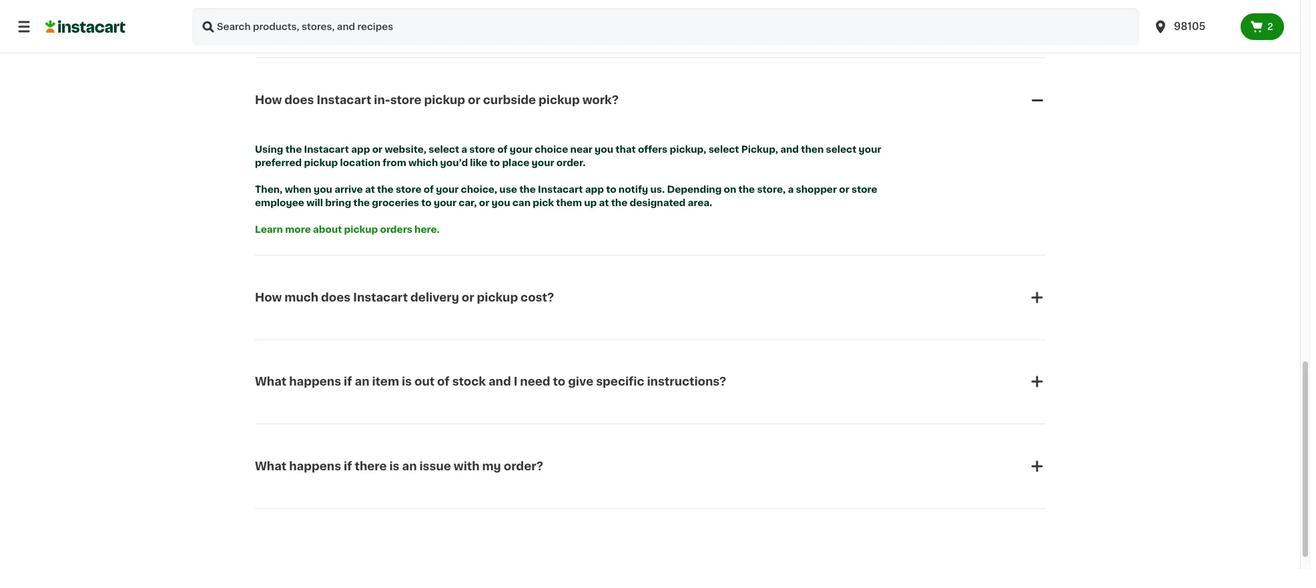Task type: locate. For each thing, give the bounding box(es) containing it.
arrive
[[334, 185, 363, 194]]

0 vertical spatial more
[[285, 27, 311, 37]]

happens
[[289, 377, 341, 387], [289, 461, 341, 472]]

employee
[[255, 198, 304, 208]]

1 horizontal spatial app
[[585, 185, 604, 194]]

does
[[285, 94, 314, 105], [321, 292, 351, 303]]

the
[[285, 145, 302, 154], [377, 185, 394, 194], [519, 185, 536, 194], [739, 185, 755, 194], [353, 198, 370, 208], [611, 198, 628, 208]]

preferred
[[255, 158, 302, 168]]

out
[[414, 377, 435, 387]]

-
[[255, 1, 259, 10]]

us.
[[650, 185, 665, 194]]

is right there
[[389, 461, 399, 472]]

select
[[429, 145, 459, 154], [709, 145, 739, 154], [826, 145, 856, 154]]

1 vertical spatial does
[[321, 292, 351, 303]]

learn more about instacart same-day delivery here. link
[[255, 27, 510, 37]]

learn down -
[[255, 27, 283, 37]]

how for how much does instacart delivery or pickup cost?
[[255, 292, 282, 303]]

how for how does instacart in-store pickup or curbside pickup work?
[[255, 94, 282, 105]]

you
[[595, 145, 613, 154], [314, 185, 332, 194], [492, 198, 510, 208]]

pickup
[[424, 94, 465, 105], [539, 94, 580, 105], [304, 158, 338, 168], [344, 225, 378, 234], [477, 292, 518, 303]]

happens inside what happens if there is an issue with my order? dropdown button
[[289, 461, 341, 472]]

groceries
[[372, 198, 419, 208]]

about down bring
[[313, 225, 342, 234]]

0 horizontal spatial select
[[429, 145, 459, 154]]

instacart inside then, when you arrive at the store of your choice, use the instacart app to notify us. depending on the store, a shopper or store employee will bring the groceries to your car, or you can pick them up at the designated area.
[[538, 185, 583, 194]]

1 horizontal spatial a
[[788, 185, 794, 194]]

to left find
[[590, 1, 600, 10]]

1 vertical spatial what
[[255, 461, 286, 472]]

0 horizontal spatial an
[[355, 377, 369, 387]]

98105
[[1174, 21, 1206, 31]]

1 vertical spatial is
[[389, 461, 399, 472]]

with
[[454, 461, 480, 472]]

0 vertical spatial learn
[[255, 27, 283, 37]]

3 select from the left
[[826, 145, 856, 154]]

app up up
[[585, 185, 604, 194]]

instacart logo image
[[45, 19, 125, 35]]

learn more about pickup orders here.
[[255, 225, 440, 234]]

2 horizontal spatial select
[[826, 145, 856, 154]]

a right the store,
[[788, 185, 794, 194]]

2 about from the top
[[313, 225, 342, 234]]

how
[[255, 94, 282, 105], [255, 292, 282, 303]]

your
[[624, 1, 647, 10], [510, 145, 532, 154], [859, 145, 881, 154], [532, 158, 554, 168], [436, 185, 459, 194], [434, 198, 456, 208]]

select up you'd
[[429, 145, 459, 154]]

0 horizontal spatial at
[[365, 185, 375, 194]]

store
[[390, 94, 421, 105], [469, 145, 495, 154], [396, 185, 421, 194], [852, 185, 877, 194]]

0 vertical spatial is
[[402, 377, 412, 387]]

delivery inside dropdown button
[[410, 292, 459, 303]]

0 vertical spatial here.
[[485, 27, 510, 37]]

app up location at the left top of the page
[[351, 145, 370, 154]]

more
[[285, 27, 311, 37], [285, 225, 311, 234]]

1 horizontal spatial here.
[[485, 27, 510, 37]]

pickup left the "cost?"
[[477, 292, 518, 303]]

2 vertical spatial of
[[437, 377, 450, 387]]

0 horizontal spatial and
[[488, 377, 511, 387]]

1 learn from the top
[[255, 27, 283, 37]]

order.
[[556, 158, 586, 168]]

what happens if an item is out of stock and i need to give specific instructions? button
[[255, 358, 1045, 406]]

pickup inside using the instacart app or website, select a store of your choice near you that offers pickup, select pickup, and then select your preferred pickup location from which you'd like to place your order.
[[304, 158, 338, 168]]

of
[[497, 145, 508, 154], [424, 185, 434, 194], [437, 377, 450, 387]]

and left then
[[780, 145, 799, 154]]

leaving
[[261, 1, 300, 10]]

more for learn more about instacart same-day delivery here.
[[285, 27, 311, 37]]

0 horizontal spatial of
[[424, 185, 434, 194]]

in-
[[374, 94, 390, 105]]

on
[[724, 185, 736, 194]]

what happens if there is an issue with my order?
[[255, 461, 543, 472]]

to right groceries
[[421, 198, 432, 208]]

about
[[313, 27, 342, 37], [313, 225, 342, 234]]

0 vertical spatial and
[[780, 145, 799, 154]]

98105 button
[[1145, 8, 1241, 45], [1153, 8, 1233, 45]]

if left there
[[344, 461, 352, 472]]

how up the using
[[255, 94, 282, 105]]

day
[[422, 27, 441, 37]]

your left car, at left top
[[434, 198, 456, 208]]

which
[[408, 158, 438, 168]]

learn more about pickup orders here. link
[[255, 225, 440, 234]]

stock
[[452, 377, 486, 387]]

instructions?
[[647, 377, 726, 387]]

2 if from the top
[[344, 461, 352, 472]]

store up groceries
[[396, 185, 421, 194]]

2 horizontal spatial of
[[497, 145, 508, 154]]

None search field
[[192, 8, 1139, 45]]

near
[[570, 145, 593, 154]]

1 vertical spatial delivery
[[410, 292, 459, 303]]

a inside then, when you arrive at the store of your choice, use the instacart app to notify us. depending on the store, a shopper or store employee will bring the groceries to your car, or you can pick them up at the designated area.
[[788, 185, 794, 194]]

happens inside what happens if an item is out of stock and i need to give specific instructions? dropdown button
[[289, 377, 341, 387]]

curbside
[[483, 94, 536, 105]]

0 vertical spatial of
[[497, 145, 508, 154]]

1 horizontal spatial an
[[402, 461, 417, 472]]

if left item
[[344, 377, 352, 387]]

store,
[[757, 185, 786, 194]]

orders
[[380, 225, 412, 234]]

store up like
[[469, 145, 495, 154]]

or inside using the instacart app or website, select a store of your choice near you that offers pickup, select pickup, and then select your preferred pickup location from which you'd like to place your order.
[[372, 145, 382, 154]]

pickup left work?
[[539, 94, 580, 105]]

1 vertical spatial here.
[[415, 225, 440, 234]]

1 vertical spatial happens
[[289, 461, 341, 472]]

store right shopper
[[852, 185, 877, 194]]

about down helpful
[[313, 27, 342, 37]]

2 vertical spatial you
[[492, 198, 510, 208]]

1 more from the top
[[285, 27, 311, 37]]

1 vertical spatial you
[[314, 185, 332, 194]]

1 about from the top
[[313, 27, 342, 37]]

0 vertical spatial at
[[365, 185, 375, 194]]

more down leaving
[[285, 27, 311, 37]]

does up preferred
[[285, 94, 314, 105]]

2 what from the top
[[255, 461, 286, 472]]

for
[[401, 1, 415, 10]]

1 how from the top
[[255, 94, 282, 105]]

2 happens from the top
[[289, 461, 341, 472]]

to
[[590, 1, 600, 10], [490, 158, 500, 168], [606, 185, 616, 194], [421, 198, 432, 208], [553, 377, 565, 387]]

if
[[344, 377, 352, 387], [344, 461, 352, 472]]

learn down employee
[[255, 225, 283, 234]]

2 98105 button from the left
[[1153, 8, 1233, 45]]

to left notify
[[606, 185, 616, 194]]

the up can
[[519, 185, 536, 194]]

i
[[514, 377, 517, 387]]

here.
[[485, 27, 510, 37], [415, 225, 440, 234]]

app inside then, when you arrive at the store of your choice, use the instacart app to notify us. depending on the store, a shopper or store employee will bring the groceries to your car, or you can pick them up at the designated area.
[[585, 185, 604, 194]]

of right out
[[437, 377, 450, 387]]

2 learn from the top
[[255, 225, 283, 234]]

1 what from the top
[[255, 377, 286, 387]]

1 happens from the top
[[289, 377, 341, 387]]

1 horizontal spatial select
[[709, 145, 739, 154]]

select right pickup,
[[709, 145, 739, 154]]

1 horizontal spatial does
[[321, 292, 351, 303]]

of down which
[[424, 185, 434, 194]]

1 vertical spatial how
[[255, 292, 282, 303]]

instacart inside using the instacart app or website, select a store of your choice near you that offers pickup, select pickup, and then select your preferred pickup location from which you'd like to place your order.
[[304, 145, 349, 154]]

at right arrive at left top
[[365, 185, 375, 194]]

depending
[[667, 185, 722, 194]]

a up you'd
[[461, 145, 467, 154]]

using the instacart app or website, select a store of your choice near you that offers pickup, select pickup, and then select your preferred pickup location from which you'd like to place your order.
[[255, 145, 883, 168]]

0 horizontal spatial is
[[389, 461, 399, 472]]

0 horizontal spatial a
[[461, 145, 467, 154]]

instacart
[[344, 27, 389, 37], [317, 94, 371, 105], [304, 145, 349, 154], [538, 185, 583, 194], [353, 292, 408, 303]]

how much does instacart delivery or pickup cost? button
[[255, 274, 1045, 322]]

0 vertical spatial what
[[255, 377, 286, 387]]

app inside using the instacart app or website, select a store of your choice near you that offers pickup, select pickup, and then select your preferred pickup location from which you'd like to place your order.
[[351, 145, 370, 154]]

1 vertical spatial app
[[585, 185, 604, 194]]

0 vertical spatial a
[[461, 145, 467, 154]]

a
[[461, 145, 467, 154], [788, 185, 794, 194]]

an left issue
[[402, 461, 417, 472]]

0 vertical spatial about
[[313, 27, 342, 37]]

the up preferred
[[285, 145, 302, 154]]

of inside dropdown button
[[437, 377, 450, 387]]

is
[[402, 377, 412, 387], [389, 461, 399, 472]]

learn for learn more about instacart same-day delivery here.
[[255, 27, 283, 37]]

how does instacart in-store pickup or curbside pickup work?
[[255, 94, 619, 105]]

does right much
[[321, 292, 351, 303]]

store inside dropdown button
[[390, 94, 421, 105]]

0 vertical spatial how
[[255, 94, 282, 105]]

1 horizontal spatial you
[[492, 198, 510, 208]]

about for instacart
[[313, 27, 342, 37]]

1 if from the top
[[344, 377, 352, 387]]

of inside then, when you arrive at the store of your choice, use the instacart app to notify us. depending on the store, a shopper or store employee will bring the groceries to your car, or you can pick them up at the designated area.
[[424, 185, 434, 194]]

how much does instacart delivery or pickup cost?
[[255, 292, 554, 303]]

0 horizontal spatial app
[[351, 145, 370, 154]]

the inside using the instacart app or website, select a store of your choice near you that offers pickup, select pickup, and then select your preferred pickup location from which you'd like to place your order.
[[285, 145, 302, 154]]

work?
[[582, 94, 619, 105]]

pickup up when
[[304, 158, 338, 168]]

0 vertical spatial happens
[[289, 377, 341, 387]]

0 vertical spatial if
[[344, 377, 352, 387]]

to left give
[[553, 377, 565, 387]]

1 vertical spatial at
[[599, 198, 609, 208]]

the down arrive at left top
[[353, 198, 370, 208]]

0 vertical spatial an
[[355, 377, 369, 387]]

1 horizontal spatial of
[[437, 377, 450, 387]]

1 horizontal spatial and
[[780, 145, 799, 154]]

1 vertical spatial learn
[[255, 225, 283, 234]]

here. down codes,
[[485, 27, 510, 37]]

0 horizontal spatial does
[[285, 94, 314, 105]]

learn
[[255, 27, 283, 37], [255, 225, 283, 234]]

you left 'that'
[[595, 145, 613, 154]]

is left out
[[402, 377, 412, 387]]

1 vertical spatial a
[[788, 185, 794, 194]]

2 how from the top
[[255, 292, 282, 303]]

1 vertical spatial about
[[313, 225, 342, 234]]

select right then
[[826, 145, 856, 154]]

0 vertical spatial you
[[595, 145, 613, 154]]

or
[[520, 1, 530, 10], [468, 94, 480, 105], [372, 145, 382, 154], [839, 185, 849, 194], [479, 198, 489, 208], [462, 292, 474, 303]]

how left much
[[255, 292, 282, 303]]

item
[[372, 377, 399, 387]]

0 vertical spatial app
[[351, 145, 370, 154]]

to right like
[[490, 158, 500, 168]]

and left i
[[488, 377, 511, 387]]

2 select from the left
[[709, 145, 739, 154]]

2 horizontal spatial you
[[595, 145, 613, 154]]

how does instacart in-store pickup or curbside pickup work? button
[[255, 76, 1045, 124]]

an left item
[[355, 377, 369, 387]]

1 vertical spatial more
[[285, 225, 311, 234]]

1 vertical spatial and
[[488, 377, 511, 387]]

- leaving helpful instructions for parking, gate codes, or other clues to find your home.
[[255, 1, 680, 10]]

at
[[365, 185, 375, 194], [599, 198, 609, 208]]

store up 'website,'
[[390, 94, 421, 105]]

is inside what happens if an item is out of stock and i need to give specific instructions? dropdown button
[[402, 377, 412, 387]]

codes,
[[485, 1, 518, 10]]

2 more from the top
[[285, 225, 311, 234]]

you up will
[[314, 185, 332, 194]]

of for stock
[[437, 377, 450, 387]]

1 vertical spatial of
[[424, 185, 434, 194]]

delivery
[[443, 27, 483, 37], [410, 292, 459, 303]]

you'd
[[440, 158, 468, 168]]

you down use
[[492, 198, 510, 208]]

here. right orders
[[415, 225, 440, 234]]

same-
[[391, 27, 422, 37]]

app
[[351, 145, 370, 154], [585, 185, 604, 194]]

at right up
[[599, 198, 609, 208]]

of up "place"
[[497, 145, 508, 154]]

more down will
[[285, 225, 311, 234]]

1 horizontal spatial is
[[402, 377, 412, 387]]

is inside what happens if there is an issue with my order? dropdown button
[[389, 461, 399, 472]]

can
[[512, 198, 531, 208]]

1 vertical spatial if
[[344, 461, 352, 472]]



Task type: describe. For each thing, give the bounding box(es) containing it.
if for there
[[344, 461, 352, 472]]

up
[[584, 198, 597, 208]]

your right then
[[859, 145, 881, 154]]

pickup down bring
[[344, 225, 378, 234]]

car,
[[459, 198, 477, 208]]

2 button
[[1241, 13, 1284, 40]]

pickup,
[[741, 145, 778, 154]]

my
[[482, 461, 501, 472]]

and inside using the instacart app or website, select a store of your choice near you that offers pickup, select pickup, and then select your preferred pickup location from which you'd like to place your order.
[[780, 145, 799, 154]]

use
[[499, 185, 517, 194]]

specific
[[596, 377, 644, 387]]

pick
[[533, 198, 554, 208]]

pickup right in-
[[424, 94, 465, 105]]

of inside using the instacart app or website, select a store of your choice near you that offers pickup, select pickup, and then select your preferred pickup location from which you'd like to place your order.
[[497, 145, 508, 154]]

offers
[[638, 145, 668, 154]]

learn for learn more about pickup orders here.
[[255, 225, 283, 234]]

shopper
[[796, 185, 837, 194]]

1 vertical spatial an
[[402, 461, 417, 472]]

1 98105 button from the left
[[1145, 8, 1241, 45]]

happens for an
[[289, 377, 341, 387]]

website,
[[385, 145, 426, 154]]

the up groceries
[[377, 185, 394, 194]]

what happens if there is an issue with my order? button
[[255, 442, 1045, 490]]

then, when you arrive at the store of your choice, use the instacart app to notify us. depending on the store, a shopper or store employee will bring the groceries to your car, or you can pick them up at the designated area.
[[255, 185, 879, 208]]

more for learn more about pickup orders here.
[[285, 225, 311, 234]]

bring
[[325, 198, 351, 208]]

from
[[383, 158, 406, 168]]

0 vertical spatial does
[[285, 94, 314, 105]]

place
[[502, 158, 529, 168]]

and inside dropdown button
[[488, 377, 511, 387]]

issue
[[419, 461, 451, 472]]

other
[[532, 1, 559, 10]]

them
[[556, 198, 582, 208]]

order?
[[504, 461, 543, 472]]

designated
[[630, 198, 686, 208]]

gate
[[460, 1, 482, 10]]

a inside using the instacart app or website, select a store of your choice near you that offers pickup, select pickup, and then select your preferred pickup location from which you'd like to place your order.
[[461, 145, 467, 154]]

of for your
[[424, 185, 434, 194]]

choice,
[[461, 185, 497, 194]]

your up car, at left top
[[436, 185, 459, 194]]

then,
[[255, 185, 283, 194]]

home.
[[649, 1, 680, 10]]

will
[[306, 198, 323, 208]]

0 horizontal spatial you
[[314, 185, 332, 194]]

like
[[470, 158, 487, 168]]

need
[[520, 377, 550, 387]]

0 horizontal spatial here.
[[415, 225, 440, 234]]

happens for there
[[289, 461, 341, 472]]

to inside dropdown button
[[553, 377, 565, 387]]

when
[[285, 185, 311, 194]]

find
[[603, 1, 622, 10]]

Search field
[[192, 8, 1139, 45]]

what for what happens if an item is out of stock and i need to give specific instructions?
[[255, 377, 286, 387]]

parking,
[[417, 1, 458, 10]]

notify
[[619, 185, 648, 194]]

area.
[[688, 198, 712, 208]]

learn more about instacart same-day delivery here.
[[255, 27, 510, 37]]

clues
[[561, 1, 588, 10]]

your down choice
[[532, 158, 554, 168]]

location
[[340, 158, 380, 168]]

there
[[355, 461, 387, 472]]

much
[[285, 292, 318, 303]]

then
[[801, 145, 824, 154]]

0 vertical spatial delivery
[[443, 27, 483, 37]]

to inside using the instacart app or website, select a store of your choice near you that offers pickup, select pickup, and then select your preferred pickup location from which you'd like to place your order.
[[490, 158, 500, 168]]

your up "place"
[[510, 145, 532, 154]]

store inside using the instacart app or website, select a store of your choice near you that offers pickup, select pickup, and then select your preferred pickup location from which you'd like to place your order.
[[469, 145, 495, 154]]

cost?
[[521, 292, 554, 303]]

choice
[[535, 145, 568, 154]]

that
[[616, 145, 636, 154]]

if for an
[[344, 377, 352, 387]]

pickup,
[[670, 145, 706, 154]]

about for pickup
[[313, 225, 342, 234]]

the down notify
[[611, 198, 628, 208]]

1 select from the left
[[429, 145, 459, 154]]

2
[[1267, 22, 1273, 31]]

what happens if an item is out of stock and i need to give specific instructions?
[[255, 377, 726, 387]]

you inside using the instacart app or website, select a store of your choice near you that offers pickup, select pickup, and then select your preferred pickup location from which you'd like to place your order.
[[595, 145, 613, 154]]

the right on
[[739, 185, 755, 194]]

helpful
[[302, 1, 337, 10]]

instructions
[[339, 1, 399, 10]]

your right find
[[624, 1, 647, 10]]

using
[[255, 145, 283, 154]]

1 horizontal spatial at
[[599, 198, 609, 208]]

give
[[568, 377, 593, 387]]

what for what happens if there is an issue with my order?
[[255, 461, 286, 472]]



Task type: vqa. For each thing, say whether or not it's contained in the screenshot.
the topmost If
yes



